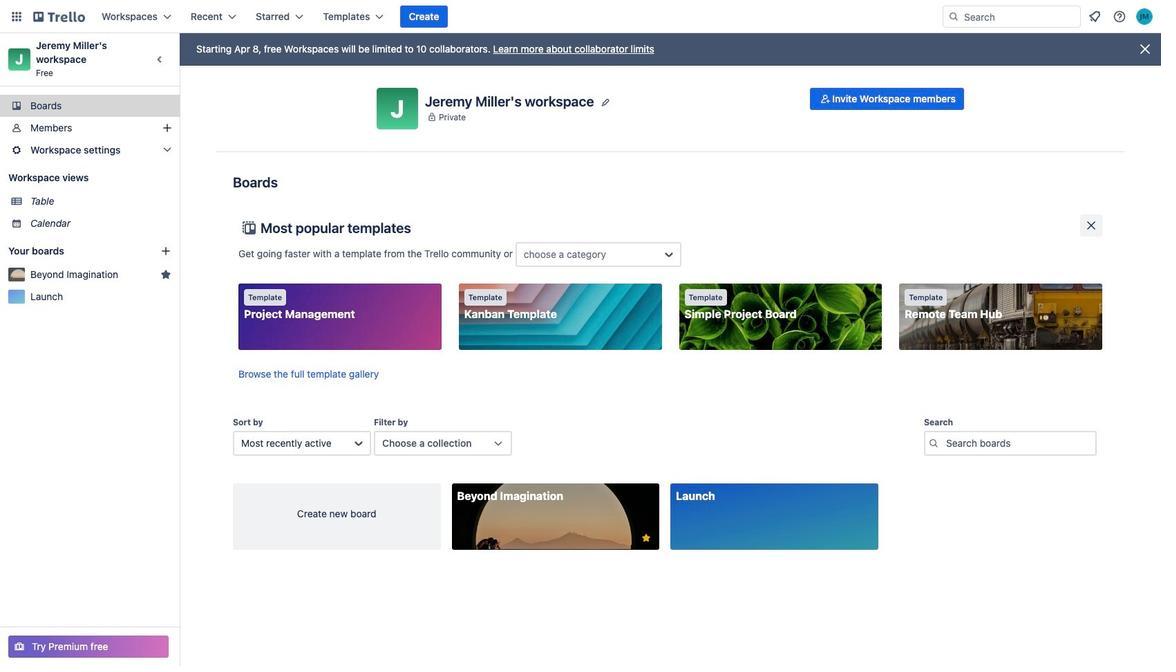 Task type: locate. For each thing, give the bounding box(es) containing it.
your boards with 2 items element
[[8, 243, 140, 259]]

0 notifications image
[[1087, 8, 1104, 25]]

primary element
[[0, 0, 1162, 33]]

starred icon image
[[160, 269, 172, 280]]

open information menu image
[[1114, 10, 1127, 24]]



Task type: vqa. For each thing, say whether or not it's contained in the screenshot.
Back to home image
yes



Task type: describe. For each thing, give the bounding box(es) containing it.
add board image
[[160, 246, 172, 257]]

Search boards text field
[[925, 431, 1098, 456]]

jeremy miller (jeremymiller198) image
[[1137, 8, 1154, 25]]

search image
[[949, 11, 960, 22]]

Search field
[[960, 6, 1081, 27]]

back to home image
[[33, 6, 85, 28]]

workspace navigation collapse icon image
[[151, 50, 170, 69]]

sm image
[[819, 92, 833, 106]]

click to unstar this board. it will be removed from your starred list. image
[[640, 532, 653, 544]]



